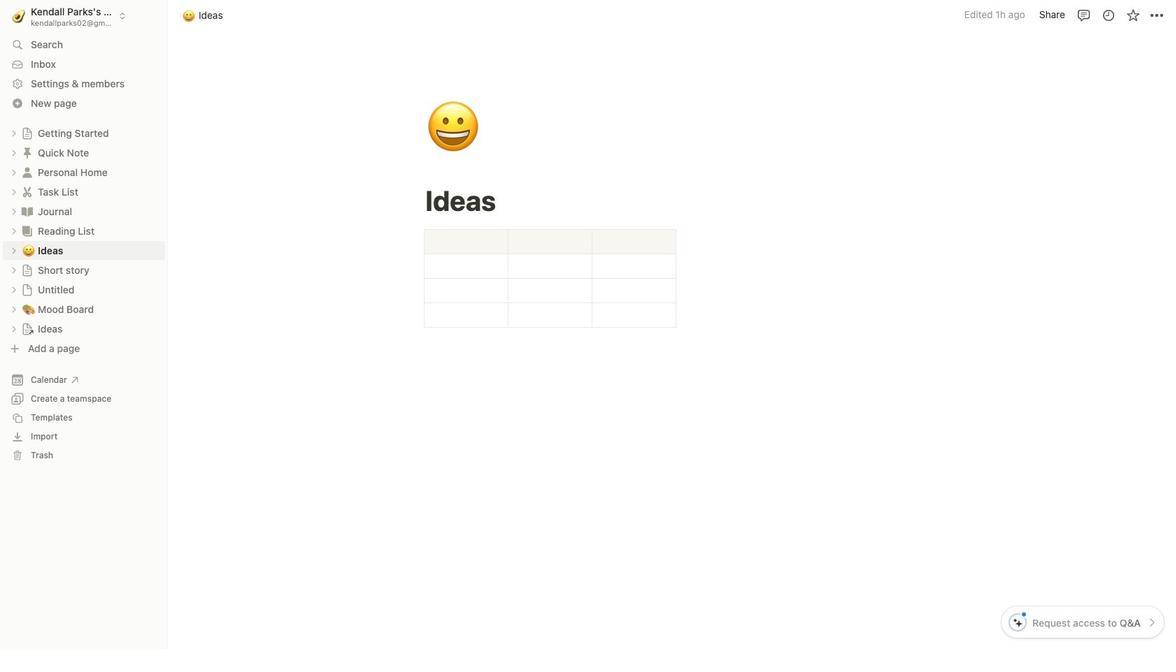 Task type: vqa. For each thing, say whether or not it's contained in the screenshot.
close inbox icon
no



Task type: describe. For each thing, give the bounding box(es) containing it.
4 open image from the top
[[10, 227, 18, 235]]

change page icon image for 4th open image from the bottom
[[20, 224, 34, 238]]

3 open image from the top
[[10, 247, 18, 255]]

0 vertical spatial 😀 image
[[183, 7, 195, 23]]

favorite image
[[1126, 8, 1140, 22]]

change page icon image for 2nd open image from the top of the page
[[20, 165, 34, 179]]

🎨 image
[[22, 301, 35, 317]]

5 open image from the top
[[10, 266, 18, 275]]

7 open image from the top
[[10, 325, 18, 333]]

1 open image from the top
[[10, 149, 18, 157]]

2 open image from the top
[[10, 168, 18, 177]]

change page icon image for 5th open image from the bottom
[[20, 185, 34, 199]]

updates image
[[1101, 8, 1115, 22]]

6 open image from the top
[[10, 286, 18, 294]]

🥑 image
[[12, 7, 25, 25]]

change page icon image for first open icon from the top
[[21, 127, 34, 140]]

change page icon image for third open image from the bottom
[[21, 264, 34, 277]]



Task type: locate. For each thing, give the bounding box(es) containing it.
change page icon image for seventh open image from the bottom
[[20, 146, 34, 160]]

1 vertical spatial 😀 image
[[22, 242, 35, 258]]

1 horizontal spatial 😀 image
[[183, 7, 195, 23]]

comments image
[[1077, 8, 1091, 22]]

1 open image from the top
[[10, 129, 18, 137]]

0 horizontal spatial 😀 image
[[22, 242, 35, 258]]

😀 image
[[426, 92, 480, 164]]

4 open image from the top
[[10, 305, 18, 314]]

change page icon image
[[21, 127, 34, 140], [20, 146, 34, 160], [20, 165, 34, 179], [20, 185, 34, 199], [20, 205, 34, 219], [20, 224, 34, 238], [21, 264, 34, 277], [21, 284, 34, 296], [21, 323, 34, 335]]

3 open image from the top
[[10, 188, 18, 196]]

😀 image
[[183, 7, 195, 23], [22, 242, 35, 258]]

2 open image from the top
[[10, 207, 18, 216]]

open image
[[10, 129, 18, 137], [10, 207, 18, 216], [10, 247, 18, 255], [10, 305, 18, 314]]

open image
[[10, 149, 18, 157], [10, 168, 18, 177], [10, 188, 18, 196], [10, 227, 18, 235], [10, 266, 18, 275], [10, 286, 18, 294], [10, 325, 18, 333]]

change page icon image for 3rd open icon from the bottom of the page
[[20, 205, 34, 219]]

change page icon image for 6th open image from the top
[[21, 284, 34, 296]]



